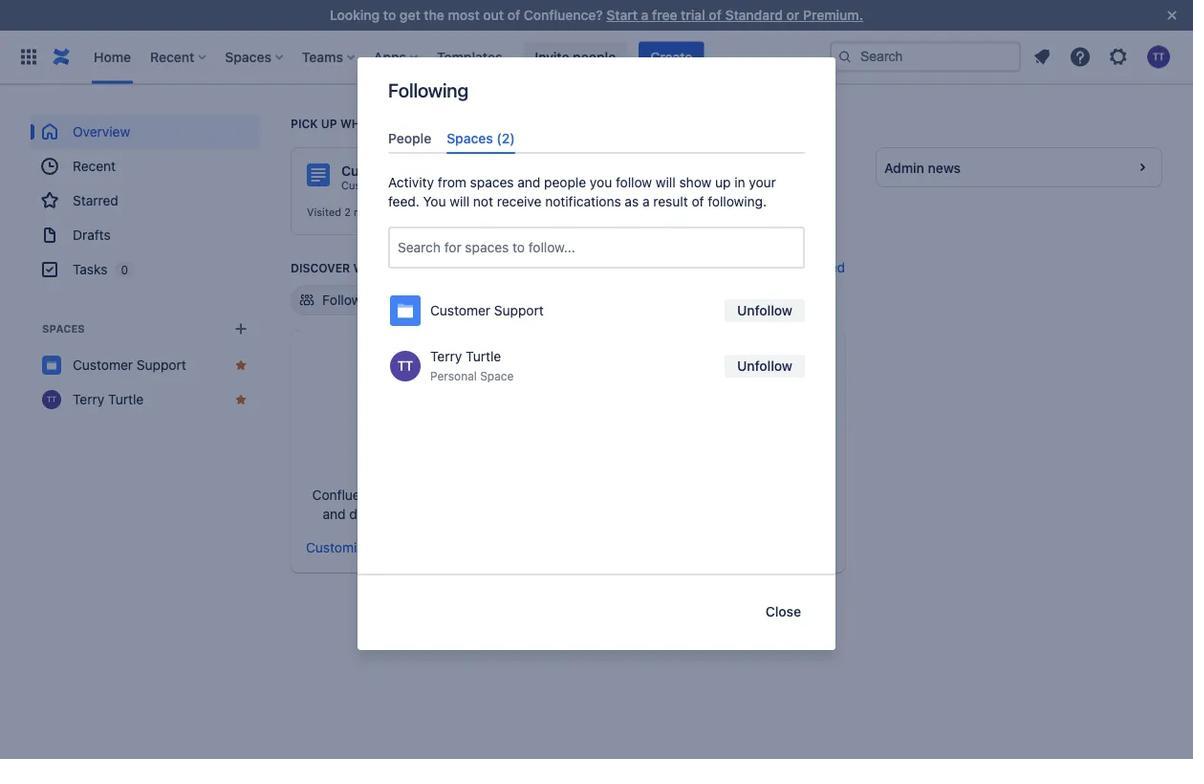 Task type: locate. For each thing, give the bounding box(es) containing it.
support inside following dialog
[[494, 303, 544, 319]]

minutes for getting
[[549, 206, 589, 219]]

1 vertical spatial spaces
[[465, 240, 509, 256]]

minutes right the 5
[[549, 206, 589, 219]]

None text field
[[398, 238, 401, 257]]

follow...
[[529, 240, 576, 256]]

2 horizontal spatial to
[[555, 348, 568, 364]]

2 ago from the left
[[592, 206, 611, 219]]

1 horizontal spatial ago
[[592, 206, 611, 219]]

1 vertical spatial people
[[544, 175, 586, 191]]

1 vertical spatial turtle
[[466, 349, 501, 365]]

turtle
[[560, 179, 589, 192], [466, 349, 501, 365], [108, 392, 144, 407]]

0 vertical spatial where
[[340, 117, 382, 130]]

1 vertical spatial confluence
[[571, 348, 642, 364]]

to inside following dialog
[[513, 240, 525, 256]]

diagrams,
[[668, 506, 729, 522]]

2 vertical spatial confluence
[[312, 487, 383, 503]]

0 horizontal spatial following
[[322, 292, 381, 308]]

0 vertical spatial turtle
[[560, 179, 589, 192]]

1 vertical spatial where
[[400, 487, 438, 503]]

customer support up terry turtle on the left bottom of the page
[[73, 357, 186, 373]]

1 vertical spatial to
[[513, 240, 525, 256]]

in up as
[[633, 163, 644, 179]]

1 horizontal spatial where
[[400, 487, 438, 503]]

of
[[508, 7, 520, 23], [709, 7, 722, 23], [692, 194, 704, 210]]

1 horizontal spatial up
[[715, 175, 731, 191]]

1 horizontal spatial customer support
[[430, 303, 544, 319]]

a left free
[[641, 7, 649, 23]]

and up receive
[[518, 175, 541, 191]]

where inside the confluence is where your team collaborates and shares knowledge — create, share and discuss your files, ideas, minutes, specs, mockups, diagrams, and projects.
[[400, 487, 438, 503]]

up up following.
[[715, 175, 731, 191]]

show
[[679, 175, 712, 191]]

minutes
[[354, 206, 394, 219], [549, 206, 589, 219]]

following up left
[[388, 78, 469, 101]]

customer
[[341, 163, 405, 179], [341, 179, 390, 192], [430, 303, 491, 319], [73, 357, 133, 373]]

drafts
[[73, 227, 111, 243]]

pick up where you left off
[[291, 117, 467, 130]]

will up result
[[656, 175, 676, 191]]

support
[[408, 163, 460, 179], [393, 179, 433, 192], [494, 303, 544, 319], [137, 357, 186, 373]]

0 horizontal spatial to
[[383, 7, 396, 23]]

pick
[[291, 117, 318, 130]]

started
[[583, 163, 629, 179]]

0 vertical spatial to
[[383, 7, 396, 23]]

1 horizontal spatial of
[[692, 194, 704, 210]]

2 vertical spatial spaces
[[42, 323, 85, 335]]

support up "you"
[[408, 163, 460, 179]]

1 horizontal spatial spaces
[[225, 49, 271, 65]]

0 horizontal spatial minutes
[[354, 206, 394, 219]]

where
[[340, 117, 382, 130], [400, 487, 438, 503]]

will down from
[[450, 194, 470, 210]]

invite people button
[[524, 42, 628, 72]]

invite people
[[535, 49, 616, 65]]

2 vertical spatial terry
[[73, 392, 104, 407]]

0 horizontal spatial up
[[321, 117, 337, 130]]

1 ago from the left
[[397, 206, 415, 219]]

looking
[[330, 7, 380, 23]]

2 unfollow from the top
[[737, 358, 793, 374]]

terry for terry turtle
[[73, 392, 104, 407]]

1 horizontal spatial terry
[[430, 349, 462, 365]]

1 horizontal spatial turtle
[[466, 349, 501, 365]]

will
[[656, 175, 676, 191], [450, 194, 470, 210]]

1 minutes from the left
[[354, 206, 394, 219]]

confluence?
[[524, 7, 603, 23]]

spaces
[[225, 49, 271, 65], [447, 130, 493, 146], [42, 323, 85, 335]]

getting started in confluence terry turtle
[[531, 163, 721, 192]]

to left get
[[383, 7, 396, 23]]

overview link
[[31, 115, 260, 149]]

0 vertical spatial people
[[573, 49, 616, 65]]

a inside activity from spaces and people you follow will show up in your feed. you will not receive notifications as a result of following.
[[643, 194, 650, 210]]

in up following.
[[735, 175, 746, 191]]

banner
[[0, 30, 1194, 84]]

where left "people"
[[340, 117, 382, 130]]

1 vertical spatial you
[[590, 175, 612, 191]]

search for spaces to follow...
[[398, 240, 576, 256]]

1 horizontal spatial in
[[735, 175, 746, 191]]

1 horizontal spatial you
[[590, 175, 612, 191]]

spaces
[[470, 175, 514, 191], [465, 240, 509, 256]]

minutes right '2'
[[354, 206, 394, 219]]

terry turtle link
[[531, 179, 589, 192], [31, 383, 260, 417]]

terry
[[531, 179, 557, 192], [430, 349, 462, 365], [73, 392, 104, 407]]

turtle inside getting started in confluence terry turtle
[[560, 179, 589, 192]]

unstar this space image
[[233, 358, 249, 373]]

as
[[625, 194, 639, 210]]

off
[[445, 117, 467, 130]]

customer inside following dialog
[[430, 303, 491, 319]]

0 vertical spatial terry
[[531, 179, 557, 192]]

ago for started
[[592, 206, 611, 219]]

close image
[[1161, 4, 1184, 27]]

close
[[766, 604, 801, 620]]

2 horizontal spatial turtle
[[560, 179, 589, 192]]

1 vertical spatial spaces
[[447, 130, 493, 146]]

edit feed
[[791, 260, 845, 275]]

of right out
[[508, 7, 520, 23]]

2 horizontal spatial spaces
[[447, 130, 493, 146]]

terry inside getting started in confluence terry turtle
[[531, 179, 557, 192]]

0 vertical spatial customer support link
[[341, 179, 433, 192]]

1 horizontal spatial will
[[656, 175, 676, 191]]

1 vertical spatial a
[[643, 194, 650, 210]]

1 horizontal spatial following
[[388, 78, 469, 101]]

search
[[398, 240, 441, 256]]

where for you
[[340, 117, 382, 130]]

1 vertical spatial unfollow
[[737, 358, 793, 374]]

turtle inside terry turtle personal space
[[466, 349, 501, 365]]

where right is
[[400, 487, 438, 503]]

people down looking to get the most out of confluence? start a free trial of standard or premium.
[[573, 49, 616, 65]]

0 horizontal spatial in
[[633, 163, 644, 179]]

0 horizontal spatial ago
[[397, 206, 415, 219]]

minutes for customer
[[354, 206, 394, 219]]

0 vertical spatial unfollow button
[[725, 300, 805, 322]]

in inside activity from spaces and people you follow will show up in your feed. you will not receive notifications as a result of following.
[[735, 175, 746, 191]]

2 minutes from the left
[[549, 206, 589, 219]]

get
[[400, 7, 421, 23]]

following inside dialog
[[388, 78, 469, 101]]

terry inside terry turtle personal space
[[430, 349, 462, 365]]

1 vertical spatial following
[[322, 292, 381, 308]]

customer support customer support
[[341, 163, 460, 192]]

2 horizontal spatial terry
[[531, 179, 557, 192]]

your up files,
[[441, 487, 469, 503]]

customer support link
[[341, 179, 433, 192], [31, 348, 260, 383]]

mockups,
[[604, 506, 665, 522]]

2 vertical spatial your
[[400, 506, 427, 522]]

0 horizontal spatial confluence
[[312, 487, 383, 503]]

confluence image
[[50, 45, 73, 68]]

ago down activity
[[397, 206, 415, 219]]

0 horizontal spatial terry
[[73, 392, 104, 407]]

apps
[[374, 49, 407, 65]]

discover
[[291, 261, 350, 274]]

turtle for terry turtle personal space
[[466, 349, 501, 365]]

out
[[483, 7, 504, 23]]

following button
[[291, 285, 389, 316]]

2 vertical spatial to
[[555, 348, 568, 364]]

1 horizontal spatial your
[[441, 487, 469, 503]]

0 vertical spatial unfollow
[[737, 303, 793, 319]]

customer support link up feed.
[[341, 179, 433, 192]]

your up following.
[[749, 175, 776, 191]]

2 horizontal spatial confluence
[[648, 163, 721, 179]]

spaces up the not
[[470, 175, 514, 191]]

1 vertical spatial customer support link
[[31, 348, 260, 383]]

announcements
[[523, 292, 624, 308]]

spaces right for
[[465, 240, 509, 256]]

spaces button
[[219, 42, 291, 72]]

of down show
[[692, 194, 704, 210]]

0 horizontal spatial of
[[508, 7, 520, 23]]

tab list
[[381, 122, 813, 154]]

feed.
[[388, 194, 420, 210]]

up inside activity from spaces and people you follow will show up in your feed. you will not receive notifications as a result of following.
[[715, 175, 731, 191]]

ago
[[397, 206, 415, 219], [592, 206, 611, 219]]

customer support up terry turtle personal space
[[430, 303, 544, 319]]

to left 'follow...' at the top left of the page
[[513, 240, 525, 256]]

1 horizontal spatial minutes
[[549, 206, 589, 219]]

tab list containing people
[[381, 122, 813, 154]]

create a space image
[[230, 318, 252, 340]]

0 vertical spatial confluence
[[648, 163, 721, 179]]

you up notifications
[[590, 175, 612, 191]]

support up terry turtle on the left bottom of the page
[[137, 357, 186, 373]]

confluence up result
[[648, 163, 721, 179]]

0 vertical spatial up
[[321, 117, 337, 130]]

ago for support
[[397, 206, 415, 219]]

up right pick
[[321, 117, 337, 130]]

0 horizontal spatial your
[[400, 506, 427, 522]]

2 horizontal spatial your
[[749, 175, 776, 191]]

1 vertical spatial terry turtle link
[[31, 383, 260, 417]]

tab list inside following dialog
[[381, 122, 813, 154]]

people up notifications
[[544, 175, 586, 191]]

terry turtle personal space
[[430, 349, 514, 383]]

of right 'trial'
[[709, 7, 722, 23]]

ago left as
[[592, 206, 611, 219]]

confluence image
[[50, 45, 73, 68]]

a right as
[[643, 194, 650, 210]]

(2)
[[497, 130, 515, 146]]

starred
[[73, 193, 118, 208]]

shares
[[613, 487, 654, 503]]

receive
[[497, 194, 542, 210]]

confluence up discuss
[[312, 487, 383, 503]]

following down "what's" on the top of the page
[[322, 292, 381, 308]]

1 horizontal spatial to
[[513, 240, 525, 256]]

team
[[472, 487, 503, 503]]

people
[[573, 49, 616, 65], [544, 175, 586, 191]]

in
[[633, 163, 644, 179], [735, 175, 746, 191]]

welcome to confluence
[[494, 348, 642, 364]]

customize
[[306, 540, 371, 556]]

0 vertical spatial following
[[388, 78, 469, 101]]

spaces inside activity from spaces and people you follow will show up in your feed. you will not receive notifications as a result of following.
[[470, 175, 514, 191]]

getting
[[531, 163, 579, 179]]

spaces for to
[[465, 240, 509, 256]]

0 horizontal spatial turtle
[[108, 392, 144, 407]]

0 horizontal spatial will
[[450, 194, 470, 210]]

1 vertical spatial terry
[[430, 349, 462, 365]]

0 horizontal spatial customer support
[[73, 357, 186, 373]]

customer support
[[430, 303, 544, 319], [73, 357, 186, 373]]

1 vertical spatial your
[[441, 487, 469, 503]]

0 vertical spatial your
[[749, 175, 776, 191]]

your
[[749, 175, 776, 191], [441, 487, 469, 503], [400, 506, 427, 522]]

0 horizontal spatial terry turtle link
[[31, 383, 260, 417]]

customer support link up terry turtle on the left bottom of the page
[[31, 348, 260, 383]]

1 horizontal spatial terry turtle link
[[531, 179, 589, 192]]

0 vertical spatial spaces
[[470, 175, 514, 191]]

following dialog
[[358, 57, 836, 650]]

confluence down announcements
[[571, 348, 642, 364]]

0 vertical spatial will
[[656, 175, 676, 191]]

0 horizontal spatial where
[[340, 117, 382, 130]]

0 horizontal spatial you
[[386, 117, 411, 130]]

or
[[787, 7, 800, 23]]

your left files,
[[400, 506, 427, 522]]

to for looking
[[383, 7, 396, 23]]

2 vertical spatial turtle
[[108, 392, 144, 407]]

you left left
[[386, 117, 411, 130]]

support up the welcome
[[494, 303, 544, 319]]

confluence inside the confluence is where your team collaborates and shares knowledge — create, share and discuss your files, ideas, minutes, specs, mockups, diagrams, and projects.
[[312, 487, 383, 503]]

trial
[[681, 7, 706, 23]]

1 vertical spatial unfollow button
[[725, 355, 805, 378]]

0 vertical spatial customer support
[[430, 303, 544, 319]]

1 vertical spatial up
[[715, 175, 731, 191]]

group
[[31, 115, 260, 287]]

to right the welcome
[[555, 348, 568, 364]]

following.
[[708, 194, 767, 210]]

settings icon image
[[1108, 45, 1130, 68]]

templates
[[437, 49, 502, 65]]

0 vertical spatial spaces
[[225, 49, 271, 65]]

1 vertical spatial will
[[450, 194, 470, 210]]



Task type: describe. For each thing, give the bounding box(es) containing it.
0 vertical spatial a
[[641, 7, 649, 23]]

discuss
[[349, 506, 396, 522]]

1 horizontal spatial customer support link
[[341, 179, 433, 192]]

0 vertical spatial terry turtle link
[[531, 179, 589, 192]]

following inside 'button'
[[322, 292, 381, 308]]

spaces inside spaces popup button
[[225, 49, 271, 65]]

—
[[728, 487, 740, 503]]

and down —
[[733, 506, 756, 522]]

and inside activity from spaces and people you follow will show up in your feed. you will not receive notifications as a result of following.
[[518, 175, 541, 191]]

confluence is where your team collaborates and shares knowledge — create, share and discuss your files, ideas, minutes, specs, mockups, diagrams, and projects.
[[312, 487, 824, 522]]

create link
[[639, 42, 704, 72]]

welcome
[[494, 348, 552, 364]]

discover what's happening
[[291, 261, 471, 274]]

space
[[480, 370, 514, 383]]

to for welcome
[[555, 348, 568, 364]]

looking to get the most out of confluence? start a free trial of standard or premium.
[[330, 7, 864, 23]]

you
[[423, 194, 446, 210]]

in inside getting started in confluence terry turtle
[[633, 163, 644, 179]]

personal
[[430, 370, 477, 383]]

free
[[652, 7, 678, 23]]

2 horizontal spatial of
[[709, 7, 722, 23]]

overview
[[73, 124, 130, 140]]

drafts link
[[31, 218, 260, 252]]

start a free trial of standard or premium. link
[[607, 7, 864, 23]]

projects.
[[759, 506, 813, 522]]

invite
[[535, 49, 570, 65]]

recent
[[73, 158, 116, 174]]

your inside activity from spaces and people you follow will show up in your feed. you will not receive notifications as a result of following.
[[749, 175, 776, 191]]

1 unfollow button from the top
[[725, 300, 805, 322]]

happening
[[403, 261, 471, 274]]

:wave: image
[[497, 165, 520, 187]]

apps button
[[368, 42, 426, 72]]

0 horizontal spatial customer support link
[[31, 348, 260, 383]]

:wave: image
[[497, 165, 520, 187]]

standard
[[725, 7, 783, 23]]

minutes,
[[504, 506, 557, 522]]

where for your
[[400, 487, 438, 503]]

activity from spaces and people you follow will show up in your feed. you will not receive notifications as a result of following.
[[388, 175, 776, 210]]

starred link
[[31, 184, 260, 218]]

is
[[386, 487, 397, 503]]

spaces (2)
[[447, 130, 515, 146]]

Search field
[[830, 42, 1021, 72]]

you inside activity from spaces and people you follow will show up in your feed. you will not receive notifications as a result of following.
[[590, 175, 612, 191]]

created
[[497, 206, 537, 219]]

0 vertical spatial you
[[386, 117, 411, 130]]

popular button
[[397, 285, 484, 316]]

global element
[[11, 30, 826, 84]]

5
[[540, 206, 546, 219]]

created 5 minutes ago
[[497, 206, 611, 219]]

visited
[[307, 206, 341, 219]]

files,
[[431, 506, 460, 522]]

2
[[344, 206, 351, 219]]

notifications
[[545, 194, 621, 210]]

edit feed button
[[791, 258, 845, 277]]

0 horizontal spatial spaces
[[42, 323, 85, 335]]

confluence inside getting started in confluence terry turtle
[[648, 163, 721, 179]]

home link
[[88, 42, 137, 72]]

search image
[[838, 49, 853, 65]]

0
[[121, 263, 128, 276]]

banner containing home
[[0, 30, 1194, 84]]

spaces for and
[[470, 175, 514, 191]]

most
[[448, 7, 480, 23]]

2 unfollow button from the top
[[725, 355, 805, 378]]

recent link
[[31, 149, 260, 184]]

edit
[[791, 260, 814, 275]]

spaces inside tab list
[[447, 130, 493, 146]]

turtle for terry turtle
[[108, 392, 144, 407]]

1 vertical spatial customer support
[[73, 357, 186, 373]]

unstar this space image
[[233, 392, 249, 407]]

people inside activity from spaces and people you follow will show up in your feed. you will not receive notifications as a result of following.
[[544, 175, 586, 191]]

and up specs,
[[586, 487, 609, 503]]

feed
[[818, 260, 845, 275]]

none text field inside following dialog
[[398, 238, 401, 257]]

specs,
[[560, 506, 601, 522]]

group containing overview
[[31, 115, 260, 287]]

templates link
[[431, 42, 508, 72]]

what's
[[353, 261, 400, 274]]

the
[[424, 7, 445, 23]]

customer support inside following dialog
[[430, 303, 544, 319]]

premium.
[[803, 7, 864, 23]]

for
[[444, 240, 462, 256]]

share
[[790, 487, 824, 503]]

people inside invite people "button"
[[573, 49, 616, 65]]

1 unfollow from the top
[[737, 303, 793, 319]]

support up feed.
[[393, 179, 433, 192]]

customize link
[[306, 540, 371, 556]]

and up the 'customize' link at the bottom left of the page
[[323, 506, 346, 522]]

close button
[[754, 597, 813, 627]]

people
[[388, 130, 432, 146]]

from
[[438, 175, 467, 191]]

announcements button
[[492, 285, 632, 316]]

create,
[[743, 487, 786, 503]]

collaborates
[[507, 487, 583, 503]]

knowledge
[[658, 487, 724, 503]]

result
[[654, 194, 688, 210]]

ideas,
[[464, 506, 500, 522]]

1 horizontal spatial confluence
[[571, 348, 642, 364]]

terry for terry turtle personal space
[[430, 349, 462, 365]]

activity
[[388, 175, 434, 191]]

not
[[473, 194, 493, 210]]

left
[[414, 117, 442, 130]]

home
[[94, 49, 131, 65]]

tasks
[[73, 262, 107, 277]]

of inside activity from spaces and people you follow will show up in your feed. you will not receive notifications as a result of following.
[[692, 194, 704, 210]]

terry turtle
[[73, 392, 144, 407]]



Task type: vqa. For each thing, say whether or not it's contained in the screenshot.
Spaces (2)
yes



